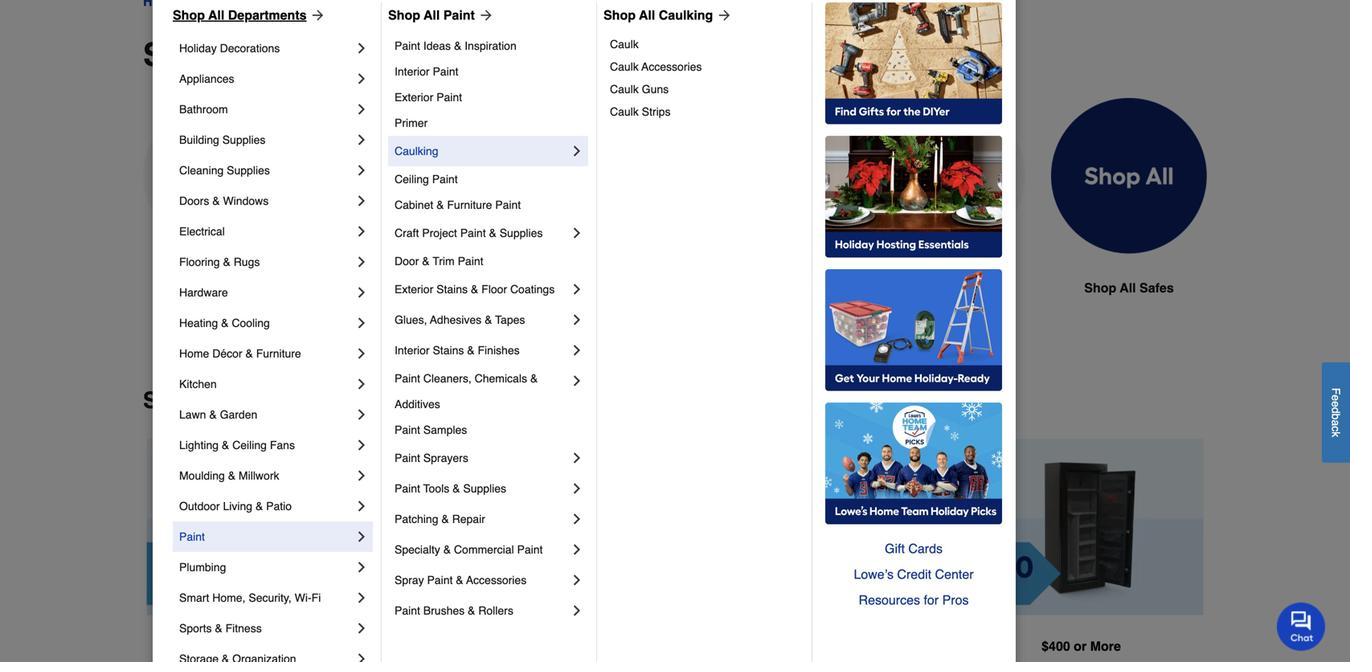 Task type: locate. For each thing, give the bounding box(es) containing it.
strips
[[642, 105, 671, 118]]

e
[[1330, 395, 1343, 401], [1330, 401, 1343, 407]]

cleaners,
[[423, 372, 472, 385]]

1 caulk from the top
[[610, 38, 639, 51]]

coatings
[[510, 283, 555, 296]]

fireproof
[[174, 281, 230, 295]]

$200 to $400. image
[[688, 439, 933, 616]]

furniture down heating & cooling link
[[256, 347, 301, 360]]

paint brushes & rollers link
[[395, 596, 569, 626]]

2 arrow right image from the left
[[475, 7, 494, 23]]

supplies up windows
[[227, 164, 270, 177]]

chevron right image for heating & cooling
[[354, 315, 370, 331]]

2 exterior from the top
[[395, 283, 433, 296]]

gun safes link
[[325, 98, 481, 336]]

caulk for caulk accessories
[[610, 60, 639, 73]]

by
[[272, 388, 298, 414]]

building supplies
[[179, 133, 266, 146]]

0 horizontal spatial shop
[[173, 8, 205, 23]]

heating & cooling
[[179, 317, 270, 330]]

shop up paint ideas & inspiration
[[388, 8, 420, 23]]

cleaning
[[179, 164, 224, 177]]

4 caulk from the top
[[610, 105, 639, 118]]

cabinet & furniture paint link
[[395, 192, 585, 218]]

0 horizontal spatial home
[[179, 347, 209, 360]]

patching
[[395, 513, 438, 526]]

1 horizontal spatial home
[[548, 281, 583, 295]]

$100 to $200. image
[[417, 439, 662, 616]]

glues,
[[395, 313, 427, 326]]

interior down glues,
[[395, 344, 430, 357]]

shop for shop all paint
[[388, 8, 420, 23]]

craft project paint & supplies link
[[395, 218, 569, 248]]

floor
[[482, 283, 507, 296]]

doors & windows
[[179, 195, 269, 207]]

caulking up caulk link
[[659, 8, 713, 23]]

file safes
[[918, 281, 978, 295]]

caulk accessories link
[[610, 55, 801, 78]]

shop safes by price
[[143, 388, 359, 414]]

flooring
[[179, 256, 220, 268]]

home up kitchen
[[179, 347, 209, 360]]

& left floor
[[471, 283, 478, 296]]

sports & fitness
[[179, 622, 262, 635]]

shop
[[1084, 281, 1117, 295], [143, 388, 199, 414]]

home décor & furniture
[[179, 347, 301, 360]]

chevron right image for moulding & millwork
[[354, 468, 370, 484]]

shop all paint link
[[388, 6, 494, 25]]

interior inside interior stains & finishes link
[[395, 344, 430, 357]]

moulding
[[179, 469, 225, 482]]

& inside 'link'
[[422, 255, 430, 268]]

gun
[[371, 281, 397, 295]]

shop all safes
[[1084, 281, 1174, 295]]

& right chemicals
[[530, 372, 538, 385]]

bathroom
[[179, 103, 228, 116]]

0 vertical spatial interior
[[395, 65, 430, 78]]

paint ideas & inspiration link
[[395, 33, 585, 59]]

interior paint
[[395, 65, 458, 78]]

shop for shop safes by price
[[143, 388, 199, 414]]

shop inside shop all paint link
[[388, 8, 420, 23]]

paint samples
[[395, 424, 467, 436]]

1 vertical spatial ceiling
[[232, 439, 267, 452]]

0 vertical spatial stains
[[437, 283, 468, 296]]

décor
[[212, 347, 242, 360]]

chevron right image for craft project paint & supplies
[[569, 225, 585, 241]]

1 arrow right image from the left
[[307, 7, 326, 23]]

& up paint brushes & rollers
[[456, 574, 463, 587]]

chevron right image for sports & fitness
[[354, 620, 370, 637]]

a black honeywell chest safe with the top open. image
[[688, 98, 844, 254]]

shop up caulk accessories
[[604, 8, 636, 23]]

supplies
[[222, 133, 266, 146], [227, 164, 270, 177], [500, 227, 543, 240], [463, 482, 506, 495]]

chevron right image
[[354, 40, 370, 56], [354, 223, 370, 240], [354, 254, 370, 270], [569, 281, 585, 297], [354, 285, 370, 301], [569, 312, 585, 328], [354, 315, 370, 331], [569, 342, 585, 358], [354, 346, 370, 362], [354, 376, 370, 392], [354, 498, 370, 514], [354, 529, 370, 545], [569, 542, 585, 558], [354, 559, 370, 575], [569, 572, 585, 588], [354, 590, 370, 606], [354, 651, 370, 662]]

$400 or more
[[1042, 639, 1121, 654]]

paint down "cabinet & furniture paint"
[[460, 227, 486, 240]]

accessories up rollers
[[466, 574, 527, 587]]

chevron right image for plumbing
[[354, 559, 370, 575]]

& right "tools"
[[453, 482, 460, 495]]

shop for shop all safes
[[1084, 281, 1117, 295]]

arrow right image up 'holiday decorations' "link"
[[307, 7, 326, 23]]

interior inside interior paint link
[[395, 65, 430, 78]]

caulk down caulk guns
[[610, 105, 639, 118]]

chevron right image for paint sprayers
[[569, 450, 585, 466]]

& left trim in the left top of the page
[[422, 255, 430, 268]]

0 vertical spatial accessories
[[642, 60, 702, 73]]

2 horizontal spatial shop
[[604, 8, 636, 23]]

1 vertical spatial accessories
[[466, 574, 527, 587]]

chevron right image for smart home, security, wi-fi
[[354, 590, 370, 606]]

stains up cleaners,
[[433, 344, 464, 357]]

cleaning supplies
[[179, 164, 270, 177]]

chevron right image for paint cleaners, chemicals & additives
[[569, 373, 585, 389]]

$400
[[818, 639, 846, 654]]

shop inside shop all caulking link
[[604, 8, 636, 23]]

0 horizontal spatial accessories
[[466, 574, 527, 587]]

caulk up caulk accessories
[[610, 38, 639, 51]]

decorations
[[220, 42, 280, 55]]

2 interior from the top
[[395, 344, 430, 357]]

1 horizontal spatial furniture
[[447, 199, 492, 211]]

a tall black sports afield gun safe. image
[[325, 98, 481, 254]]

1 vertical spatial exterior
[[395, 283, 433, 296]]

gift
[[885, 541, 905, 556]]

arrow right image inside shop all departments link
[[307, 7, 326, 23]]

& left finishes
[[467, 344, 475, 357]]

e up d
[[1330, 395, 1343, 401]]

caulk guns link
[[610, 78, 801, 100]]

caulk
[[610, 38, 639, 51], [610, 60, 639, 73], [610, 83, 639, 96], [610, 105, 639, 118]]

shop all caulking
[[604, 8, 713, 23]]

stains for interior
[[433, 344, 464, 357]]

paint inside 'link'
[[517, 543, 543, 556]]

caulk up caulk strips
[[610, 83, 639, 96]]

arrow right image up paint ideas & inspiration link
[[475, 7, 494, 23]]

spray paint & accessories link
[[395, 565, 569, 596]]

accessories up guns
[[642, 60, 702, 73]]

furniture up craft project paint & supplies
[[447, 199, 492, 211]]

0 horizontal spatial caulking
[[395, 145, 438, 158]]

1 interior from the top
[[395, 65, 430, 78]]

1 horizontal spatial ceiling
[[395, 173, 429, 186]]

chevron right image for paint tools & supplies
[[569, 481, 585, 497]]

1 vertical spatial interior
[[395, 344, 430, 357]]

tapes
[[495, 313, 525, 326]]

ceiling up millwork
[[232, 439, 267, 452]]

for
[[924, 593, 939, 608]]

electrical
[[179, 225, 225, 238]]

chevron right image for holiday decorations
[[354, 40, 370, 56]]

chevron right image for lawn & garden
[[354, 407, 370, 423]]

safes for fireproof safes
[[234, 281, 268, 295]]

caulk for caulk guns
[[610, 83, 639, 96]]

paint cleaners, chemicals & additives link
[[395, 366, 569, 417]]

windows
[[223, 195, 269, 207]]

& inside "link"
[[222, 439, 229, 452]]

moulding & millwork link
[[179, 461, 354, 491]]

d
[[1330, 407, 1343, 414]]

chevron right image for paint brushes & rollers
[[569, 603, 585, 619]]

1 vertical spatial shop
[[143, 388, 199, 414]]

ceiling paint link
[[395, 166, 585, 192]]

paint inside paint cleaners, chemicals & additives
[[395, 372, 420, 385]]

all
[[208, 8, 224, 23], [424, 8, 440, 23], [639, 8, 655, 23], [1120, 281, 1136, 295]]

& up door & trim paint 'link'
[[489, 227, 497, 240]]

caulking down primer
[[395, 145, 438, 158]]

paint down interior paint
[[437, 91, 462, 104]]

arrow right image inside shop all paint link
[[475, 7, 494, 23]]

arrow right image
[[713, 7, 732, 23]]

0 vertical spatial exterior
[[395, 91, 433, 104]]

shop inside shop all departments link
[[173, 8, 205, 23]]

a black sentrysafe fireproof safe. image
[[143, 98, 299, 253]]

paint right the commercial
[[517, 543, 543, 556]]

millwork
[[239, 469, 279, 482]]

hardware
[[179, 286, 228, 299]]

shop up holiday
[[173, 8, 205, 23]]

1 vertical spatial home
[[179, 347, 209, 360]]

paint right trim in the left top of the page
[[458, 255, 483, 268]]

3 caulk from the top
[[610, 83, 639, 96]]

paint right spray
[[427, 574, 453, 587]]

smart home, security, wi-fi
[[179, 592, 321, 604]]

plumbing
[[179, 561, 226, 574]]

home safes link
[[506, 98, 662, 336]]

outdoor living & patio
[[179, 500, 292, 513]]

0 horizontal spatial arrow right image
[[307, 7, 326, 23]]

& left patio
[[256, 500, 263, 513]]

& right specialty
[[443, 543, 451, 556]]

interior
[[395, 65, 430, 78], [395, 344, 430, 357]]

accessories inside caulk accessories link
[[642, 60, 702, 73]]

home inside home décor & furniture link
[[179, 347, 209, 360]]

fireproof safes link
[[143, 98, 299, 336]]

1 horizontal spatial shop
[[1084, 281, 1117, 295]]

arrow right image for shop all departments
[[307, 7, 326, 23]]

supplies inside "link"
[[227, 164, 270, 177]]

& left rugs at the top of page
[[223, 256, 231, 268]]

home for home safes
[[548, 281, 583, 295]]

& right lawn
[[209, 408, 217, 421]]

1 vertical spatial stains
[[433, 344, 464, 357]]

1 vertical spatial furniture
[[256, 347, 301, 360]]

fans
[[270, 439, 295, 452]]

2 shop from the left
[[388, 8, 420, 23]]

lowe's credit center link
[[825, 562, 1002, 588]]

chevron right image for outdoor living & patio
[[354, 498, 370, 514]]

2 caulk from the top
[[610, 60, 639, 73]]

0 horizontal spatial furniture
[[256, 347, 301, 360]]

living
[[223, 500, 252, 513]]

1 vertical spatial caulking
[[395, 145, 438, 158]]

chevron right image for doors & windows
[[354, 193, 370, 209]]

get your home holiday-ready. image
[[825, 269, 1002, 391]]

cleaning supplies link
[[179, 155, 354, 186]]

exterior for exterior paint
[[395, 91, 433, 104]]

0 horizontal spatial shop
[[143, 388, 199, 414]]

exterior stains & floor coatings link
[[395, 274, 569, 305]]

safes for home safes
[[587, 281, 621, 295]]

paint down ceiling paint link
[[495, 199, 521, 211]]

home right floor
[[548, 281, 583, 295]]

paint up additives
[[395, 372, 420, 385]]

1 horizontal spatial accessories
[[642, 60, 702, 73]]

chevron right image
[[354, 71, 370, 87], [354, 101, 370, 117], [354, 132, 370, 148], [569, 143, 585, 159], [354, 162, 370, 178], [354, 193, 370, 209], [569, 225, 585, 241], [569, 373, 585, 389], [354, 407, 370, 423], [354, 437, 370, 453], [569, 450, 585, 466], [354, 468, 370, 484], [569, 481, 585, 497], [569, 511, 585, 527], [569, 603, 585, 619], [354, 620, 370, 637]]

exterior up primer
[[395, 91, 433, 104]]

heating & cooling link
[[179, 308, 354, 338]]

security,
[[249, 592, 292, 604]]

3 shop from the left
[[604, 8, 636, 23]]

1 horizontal spatial caulking
[[659, 8, 713, 23]]

& right lighting
[[222, 439, 229, 452]]

ceiling up cabinet
[[395, 173, 429, 186]]

caulk up caulk guns
[[610, 60, 639, 73]]

–
[[807, 639, 814, 654]]

arrow right image
[[307, 7, 326, 23], [475, 7, 494, 23]]

$99 or less. image
[[146, 439, 391, 616]]

e up b
[[1330, 401, 1343, 407]]

stains down trim in the left top of the page
[[437, 283, 468, 296]]

interior up exterior paint
[[395, 65, 430, 78]]

0 vertical spatial home
[[548, 281, 583, 295]]

0 horizontal spatial ceiling
[[232, 439, 267, 452]]

plumbing link
[[179, 552, 354, 583]]

all for caulking
[[639, 8, 655, 23]]

& left tapes
[[485, 313, 492, 326]]

safes for gun safes
[[400, 281, 434, 295]]

moulding & millwork
[[179, 469, 279, 482]]

rollers
[[478, 604, 513, 617]]

1 shop from the left
[[173, 8, 205, 23]]

exterior for exterior stains & floor coatings
[[395, 283, 433, 296]]

chevron right image for appliances
[[354, 71, 370, 87]]

0 vertical spatial shop
[[1084, 281, 1117, 295]]

gift cards link
[[825, 536, 1002, 562]]

patching & repair link
[[395, 504, 569, 534]]

chevron right image for kitchen
[[354, 376, 370, 392]]

holiday hosting essentials. image
[[825, 136, 1002, 258]]

1 exterior from the top
[[395, 91, 433, 104]]

exterior down door
[[395, 283, 433, 296]]

chevron right image for specialty & commercial paint
[[569, 542, 585, 558]]

0 vertical spatial ceiling
[[395, 173, 429, 186]]

paint up paint ideas & inspiration
[[443, 8, 475, 23]]

1 horizontal spatial shop
[[388, 8, 420, 23]]

1 horizontal spatial arrow right image
[[475, 7, 494, 23]]

doors & windows link
[[179, 186, 354, 216]]

specialty & commercial paint link
[[395, 534, 569, 565]]



Task type: vqa. For each thing, say whether or not it's contained in the screenshot.
chevron right icon related to Kitchen
yes



Task type: describe. For each thing, give the bounding box(es) containing it.
door & trim paint
[[395, 255, 483, 268]]

paint down spray
[[395, 604, 420, 617]]

rugs
[[234, 256, 260, 268]]

lawn & garden
[[179, 408, 257, 421]]

paint left "tools"
[[395, 482, 420, 495]]

paint sprayers link
[[395, 443, 569, 473]]

all for safes
[[1120, 281, 1136, 295]]

& right sports at the left bottom of page
[[215, 622, 222, 635]]

sports & fitness link
[[179, 613, 354, 644]]

supplies down paint sprayers link
[[463, 482, 506, 495]]

chevron right image for glues, adhesives & tapes
[[569, 312, 585, 328]]

chevron right image for building supplies
[[354, 132, 370, 148]]

chevron right image for cleaning supplies
[[354, 162, 370, 178]]

paint down outdoor
[[179, 530, 205, 543]]

flooring & rugs link
[[179, 247, 354, 277]]

commercial
[[454, 543, 514, 556]]

a
[[1330, 420, 1343, 426]]

fitness
[[226, 622, 262, 635]]

lowe's home team holiday picks. image
[[825, 403, 1002, 525]]

shop all. image
[[1051, 98, 1207, 255]]

gun safes
[[371, 281, 434, 295]]

chevron right image for spray paint & accessories
[[569, 572, 585, 588]]

cabinet & furniture paint
[[395, 199, 521, 211]]

resources for pros link
[[825, 588, 1002, 613]]

brushes
[[423, 604, 465, 617]]

caulk for caulk
[[610, 38, 639, 51]]

caulk strips link
[[610, 100, 801, 123]]

chevron right image for flooring & rugs
[[354, 254, 370, 270]]

lighting & ceiling fans
[[179, 439, 295, 452]]

a black sentrysafe file safe with a key in the lock and the lid ajar. image
[[870, 98, 1026, 253]]

samples
[[423, 424, 467, 436]]

$99
[[233, 639, 255, 654]]

outdoor living & patio link
[[179, 491, 354, 522]]

chevron right image for paint
[[354, 529, 370, 545]]

supplies up door & trim paint 'link'
[[500, 227, 543, 240]]

smart
[[179, 592, 209, 604]]

finishes
[[478, 344, 520, 357]]

& right the décor
[[246, 347, 253, 360]]

chevron right image for caulking
[[569, 143, 585, 159]]

paint left the 'ideas'
[[395, 39, 420, 52]]

lowe's
[[854, 567, 894, 582]]

pros
[[942, 593, 969, 608]]

all for departments
[[208, 8, 224, 23]]

1 e from the top
[[1330, 395, 1343, 401]]

chevron right image for lighting & ceiling fans
[[354, 437, 370, 453]]

2 e from the top
[[1330, 401, 1343, 407]]

lawn
[[179, 408, 206, 421]]

chevron right image for hardware
[[354, 285, 370, 301]]

sprayers
[[423, 452, 468, 465]]

shop all safes link
[[1051, 98, 1207, 336]]

appliances link
[[179, 63, 354, 94]]

specialty
[[395, 543, 440, 556]]

paint brushes & rollers
[[395, 604, 513, 617]]

paint sprayers
[[395, 452, 468, 465]]

exterior stains & floor coatings
[[395, 283, 555, 296]]

f
[[1330, 388, 1343, 395]]

paint down paint samples at left
[[395, 452, 420, 465]]

gift cards
[[885, 541, 943, 556]]

a black sentrysafe home safe with the door ajar. image
[[506, 98, 662, 253]]

& right the 'ideas'
[[454, 39, 462, 52]]

0 vertical spatial caulking
[[659, 8, 713, 23]]

paint cleaners, chemicals & additives
[[395, 372, 541, 411]]

safes for file safes
[[943, 281, 978, 295]]

wi-
[[295, 592, 312, 604]]

& left cooling
[[221, 317, 229, 330]]

center
[[935, 567, 974, 582]]

chevron right image for electrical
[[354, 223, 370, 240]]

paint inside 'link'
[[458, 255, 483, 268]]

guns
[[642, 83, 669, 96]]

paint link
[[179, 522, 354, 552]]

chat invite button image
[[1277, 602, 1326, 651]]

arrow right image for shop all paint
[[475, 7, 494, 23]]

chevron right image for bathroom
[[354, 101, 370, 117]]

chevron right image for exterior stains & floor coatings
[[569, 281, 585, 297]]

& left millwork
[[228, 469, 236, 482]]

& inside paint cleaners, chemicals & additives
[[530, 372, 538, 385]]

stains for exterior
[[437, 283, 468, 296]]

paint tools & supplies link
[[395, 473, 569, 504]]

caulk strips
[[610, 105, 671, 118]]

chemicals
[[475, 372, 527, 385]]

adhesives
[[430, 313, 482, 326]]

interior stains & finishes
[[395, 344, 520, 357]]

glues, adhesives & tapes link
[[395, 305, 569, 335]]

primer link
[[395, 110, 585, 136]]

& right cabinet
[[437, 199, 444, 211]]

fireproof safes
[[174, 281, 268, 295]]

& left repair on the left of the page
[[442, 513, 449, 526]]

$400 or more. image
[[959, 439, 1204, 616]]

cooling
[[232, 317, 270, 330]]

shop for shop all caulking
[[604, 8, 636, 23]]

all for paint
[[424, 8, 440, 23]]

0 vertical spatial furniture
[[447, 199, 492, 211]]

& right "doors"
[[212, 195, 220, 207]]

repair
[[452, 513, 485, 526]]

chevron right image for interior stains & finishes
[[569, 342, 585, 358]]

chevron right image for patching & repair
[[569, 511, 585, 527]]

ceiling inside "link"
[[232, 439, 267, 452]]

shop for shop all departments
[[173, 8, 205, 23]]

craft project paint & supplies
[[395, 227, 543, 240]]

resources
[[859, 593, 920, 608]]

interior for interior stains & finishes
[[395, 344, 430, 357]]

$400 or
[[1042, 639, 1087, 654]]

k
[[1330, 432, 1343, 437]]

specialty & commercial paint
[[395, 543, 543, 556]]

doors
[[179, 195, 209, 207]]

find gifts for the diyer. image
[[825, 2, 1002, 125]]

outdoor
[[179, 500, 220, 513]]

kitchen link
[[179, 369, 354, 399]]

supplies up 'cleaning supplies'
[[222, 133, 266, 146]]

cabinet
[[395, 199, 433, 211]]

tools
[[423, 482, 449, 495]]

home for home décor & furniture
[[179, 347, 209, 360]]

inspiration
[[465, 39, 517, 52]]

paint down the 'ideas'
[[433, 65, 458, 78]]

paint tools & supplies
[[395, 482, 506, 495]]

patching & repair
[[395, 513, 485, 526]]

additives
[[395, 398, 440, 411]]

paint up "cabinet & furniture paint"
[[432, 173, 458, 186]]

caulk for caulk strips
[[610, 105, 639, 118]]

interior for interior paint
[[395, 65, 430, 78]]

shop all caulking link
[[604, 6, 732, 25]]

& left rollers
[[468, 604, 475, 617]]

cards
[[909, 541, 943, 556]]

chevron right image for home décor & furniture
[[354, 346, 370, 362]]

more
[[1090, 639, 1121, 654]]

safes for shop safes by price
[[206, 388, 266, 414]]

exterior paint link
[[395, 84, 585, 110]]

paint down additives
[[395, 424, 420, 436]]

holiday decorations
[[179, 42, 280, 55]]

appliances
[[179, 72, 234, 85]]

accessories inside spray paint & accessories link
[[466, 574, 527, 587]]

ceiling paint
[[395, 173, 458, 186]]

interior stains & finishes link
[[395, 335, 569, 366]]

door & trim paint link
[[395, 248, 585, 274]]

caulk link
[[610, 33, 801, 55]]

primer
[[395, 117, 428, 129]]



